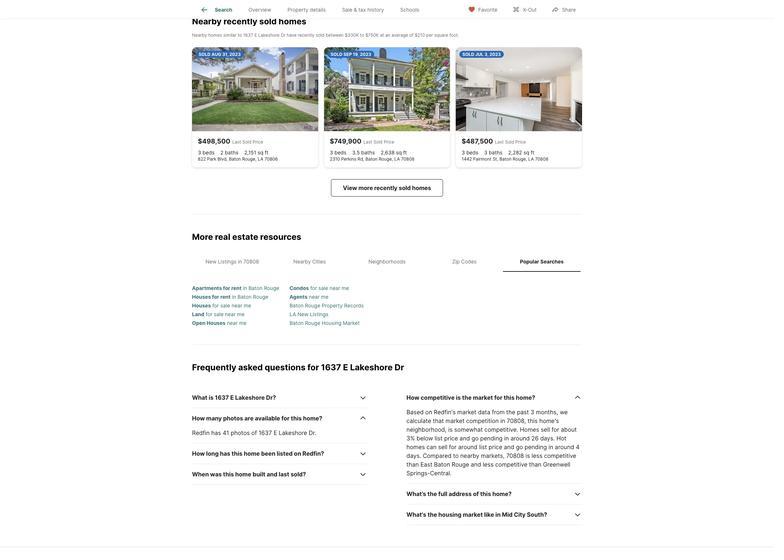Task type: describe. For each thing, give the bounding box(es) containing it.
dr for to
[[281, 32, 286, 38]]

e inside what is 1637 e lakeshore dr? dropdown button
[[230, 394, 234, 402]]

70808,
[[507, 418, 526, 425]]

sale & tax history tab
[[334, 1, 392, 19]]

redfin?
[[303, 450, 324, 458]]

in up 'competitive.'
[[501, 418, 505, 425]]

blvd,
[[218, 156, 228, 162]]

what's the full address of this home? button
[[407, 484, 582, 505]]

photos inside dropdown button
[[223, 415, 243, 422]]

rouge left the condos
[[264, 285, 279, 292]]

land
[[192, 312, 204, 318]]

baton down "la new listings"
[[290, 320, 304, 326]]

been
[[261, 450, 275, 458]]

available
[[255, 415, 280, 422]]

near for land for sale near me
[[225, 312, 236, 318]]

baton down the 3.5 baths
[[366, 156, 378, 162]]

at
[[380, 32, 384, 38]]

2310 perkins rd, baton rouge, la 70808
[[330, 156, 415, 162]]

apartments for rent in baton rouge
[[192, 285, 279, 292]]

&
[[354, 7, 357, 13]]

1 horizontal spatial new
[[298, 312, 309, 318]]

nearby for nearby cities
[[293, 259, 311, 265]]

$498,500
[[198, 138, 230, 145]]

me for houses for sale near me
[[244, 303, 251, 309]]

beds for $498,500
[[203, 150, 215, 156]]

price for $487,500
[[515, 139, 526, 145]]

for up hot
[[552, 426, 559, 434]]

calculate
[[407, 418, 431, 425]]

me for land for sale near me
[[237, 312, 245, 318]]

the inside dropdown button
[[428, 491, 437, 498]]

between
[[326, 32, 344, 38]]

0 horizontal spatial price
[[444, 435, 458, 442]]

similar
[[223, 32, 237, 38]]

codes
[[461, 259, 477, 265]]

sold for $487,500
[[505, 139, 514, 145]]

0 vertical spatial pending
[[480, 435, 503, 442]]

neighborhood,
[[407, 426, 447, 434]]

photo of 822 park blvd, baton rouge, la 70806 image
[[192, 47, 318, 131]]

competitive.
[[485, 426, 518, 434]]

1 horizontal spatial sold
[[316, 32, 325, 38]]

3 up fairmont
[[484, 150, 488, 156]]

how for how competitive is the market for this home?
[[407, 394, 419, 402]]

that
[[433, 418, 444, 425]]

$749,900
[[330, 138, 362, 145]]

frequently asked questions for 1637 e lakeshore dr
[[192, 363, 404, 373]]

based
[[407, 409, 424, 416]]

are
[[245, 415, 254, 422]]

many
[[206, 415, 222, 422]]

3 beds for $749,900
[[330, 150, 347, 156]]

recently inside button
[[374, 184, 398, 192]]

and inside dropdown button
[[267, 471, 277, 478]]

popular
[[520, 259, 539, 265]]

jul
[[476, 52, 484, 57]]

baton right st, at the top right of page
[[500, 156, 512, 162]]

home's
[[539, 418, 559, 425]]

for up compared
[[449, 444, 457, 451]]

0 vertical spatial days.
[[540, 435, 555, 442]]

sale
[[342, 7, 352, 13]]

rouge down agents near me
[[305, 303, 320, 309]]

dr?
[[266, 394, 276, 402]]

on inside based on redfin's market data  from the past 3 months, we calculate that market competition in 70808, this home's neighborhood, is somewhat competitive. homes sell for about 3% below list price and  go pending in around 26 days. hot homes can  sell for around list price and  go pending in around 4 days. compared to nearby markets, 70808 is less competitive than east baton rouge and less competitive than greenwell springs-central.
[[425, 409, 432, 416]]

1 vertical spatial list
[[479, 444, 487, 451]]

this down what is 1637 e lakeshore dr? dropdown button
[[291, 415, 302, 422]]

3%
[[407, 435, 415, 442]]

when was this home built and last sold? button
[[192, 465, 368, 485]]

what's the housing market like in mid city south?
[[407, 512, 547, 519]]

3 for $498,500
[[198, 150, 201, 156]]

sq for $487,500
[[524, 150, 529, 156]]

property details tab
[[279, 1, 334, 19]]

average
[[392, 32, 408, 38]]

view more recently sold homes
[[343, 184, 431, 192]]

0 horizontal spatial to
[[238, 32, 242, 38]]

view more recently sold homes button
[[331, 179, 443, 197]]

home? for how many photos are available for this home?
[[303, 415, 322, 422]]

rouge inside based on redfin's market data  from the past 3 months, we calculate that market competition in 70808, this home's neighborhood, is somewhat competitive. homes sell for about 3% below list price and  go pending in around 26 days. hot homes can  sell for around list price and  go pending in around 4 days. compared to nearby markets, 70808 is less competitive than east baton rouge and less competitive than greenwell springs-central.
[[452, 461, 469, 469]]

market inside how competitive is the market for this home? dropdown button
[[473, 394, 493, 402]]

baths for $487,500
[[489, 150, 503, 156]]

2,282 sq ft
[[508, 150, 535, 156]]

0 vertical spatial go
[[472, 435, 479, 442]]

baton rouge housing market link
[[290, 320, 360, 326]]

tab list containing new listings in 70808
[[192, 251, 582, 272]]

how long has this home been listed on redfin? button
[[192, 444, 368, 465]]

perkins
[[341, 156, 356, 162]]

2 vertical spatial competitive
[[495, 461, 528, 469]]

last for $498,500
[[232, 139, 241, 145]]

sold for $749,900
[[331, 52, 343, 57]]

baton down apartments for rent in baton rouge
[[238, 294, 252, 300]]

3 inside based on redfin's market data  from the past 3 months, we calculate that market competition in 70808, this home's neighborhood, is somewhat competitive. homes sell for about 3% below list price and  go pending in around 26 days. hot homes can  sell for around list price and  go pending in around 4 days. compared to nearby markets, 70808 is less competitive than east baton rouge and less competitive than greenwell springs-central.
[[531, 409, 534, 416]]

1 horizontal spatial property
[[322, 303, 343, 309]]

for right land
[[206, 312, 212, 318]]

full
[[438, 491, 447, 498]]

more
[[192, 232, 213, 242]]

share button
[[546, 2, 582, 17]]

houses for houses for rent in baton rouge
[[192, 294, 211, 300]]

lakeshore inside dropdown button
[[235, 394, 265, 402]]

condos for sale near me
[[290, 285, 349, 292]]

3 beds for $487,500
[[462, 150, 478, 156]]

how competitive is the market for this home?
[[407, 394, 535, 402]]

dr for for
[[395, 363, 404, 373]]

was
[[210, 471, 222, 478]]

sold jul 3, 2023
[[463, 52, 501, 57]]

condos
[[290, 285, 309, 292]]

1 horizontal spatial listings
[[310, 312, 329, 318]]

$330k
[[345, 32, 359, 38]]

in up houses for rent in baton rouge
[[243, 285, 247, 292]]

1442 fairmont st, baton rouge, la 70808
[[462, 156, 549, 162]]

3 for $487,500
[[462, 150, 465, 156]]

nearby recently sold homes
[[192, 16, 306, 27]]

houses for rent in baton rouge
[[192, 294, 268, 300]]

mid
[[502, 512, 513, 519]]

more
[[359, 184, 373, 192]]

1 horizontal spatial price
[[489, 444, 503, 451]]

1 vertical spatial less
[[483, 461, 494, 469]]

rouge down "la new listings" link
[[305, 320, 320, 326]]

apartments
[[192, 285, 222, 292]]

zip codes
[[452, 259, 477, 265]]

for up the land for sale near me
[[212, 303, 219, 309]]

competition
[[466, 418, 499, 425]]

rouge down apartments for rent in baton rouge
[[253, 294, 268, 300]]

this inside 'dropdown button'
[[232, 450, 243, 458]]

this up from
[[504, 394, 515, 402]]

and down somewhat
[[460, 435, 470, 442]]

nearby
[[460, 453, 479, 460]]

rd,
[[358, 156, 364, 162]]

la for $749,900
[[394, 156, 400, 162]]

out
[[528, 6, 537, 13]]

redfin has 41 photos of 1637 e lakeshore dr.
[[192, 430, 316, 437]]

this inside dropdown button
[[480, 491, 491, 498]]

city
[[514, 512, 526, 519]]

in down 'competitive.'
[[504, 435, 509, 442]]

to inside based on redfin's market data  from the past 3 months, we calculate that market competition in 70808, this home's neighborhood, is somewhat competitive. homes sell for about 3% below list price and  go pending in around 26 days. hot homes can  sell for around list price and  go pending in around 4 days. compared to nearby markets, 70808 is less competitive than east baton rouge and less competitive than greenwell springs-central.
[[453, 453, 459, 460]]

housing
[[322, 320, 342, 326]]

baton inside based on redfin's market data  from the past 3 months, we calculate that market competition in 70808, this home's neighborhood, is somewhat competitive. homes sell for about 3% below list price and  go pending in around 26 days. hot homes can  sell for around list price and  go pending in around 4 days. compared to nearby markets, 70808 is less competitive than east baton rouge and less competitive than greenwell springs-central.
[[434, 461, 450, 469]]

2 horizontal spatial competitive
[[544, 453, 577, 460]]

of for what's the full address of this home?
[[473, 491, 479, 498]]

property details
[[288, 7, 326, 13]]

31,
[[222, 52, 228, 57]]

market down the redfin's
[[446, 418, 465, 425]]

0 vertical spatial recently
[[224, 16, 257, 27]]

based on redfin's market data  from the past 3 months, we calculate that market competition in 70808, this home's neighborhood, is somewhat competitive. homes sell for about 3% below list price and  go pending in around 26 days. hot homes can  sell for around list price and  go pending in around 4 days. compared to nearby markets, 70808 is less competitive than east baton rouge and less competitive than greenwell springs-central.
[[407, 409, 580, 477]]

somewhat
[[454, 426, 483, 434]]

listed
[[277, 450, 293, 458]]

sold?
[[291, 471, 306, 478]]

1 vertical spatial recently
[[298, 32, 315, 38]]

nearby cities
[[293, 259, 326, 265]]

near down condos for sale near me
[[309, 294, 320, 300]]

0 vertical spatial has
[[211, 430, 221, 437]]

houses for houses for sale near me
[[192, 303, 211, 309]]

homes inside button
[[412, 184, 431, 192]]

$749,900 last sold price
[[330, 138, 394, 145]]

la new listings
[[290, 312, 329, 318]]

dr.
[[309, 430, 316, 437]]

on inside 'dropdown button'
[[294, 450, 301, 458]]

popular searches tab
[[503, 253, 581, 271]]

near for condos for sale near me
[[330, 285, 340, 292]]

3 for $749,900
[[330, 150, 333, 156]]

baton down 2 baths
[[229, 156, 241, 162]]

2 horizontal spatial around
[[555, 444, 574, 451]]

for up agents near me
[[310, 285, 317, 292]]

real
[[215, 232, 230, 242]]

this right was
[[223, 471, 234, 478]]

can
[[427, 444, 437, 451]]

past
[[517, 409, 529, 416]]

for up from
[[494, 394, 503, 402]]

2 than from the left
[[529, 461, 542, 469]]

for right questions
[[308, 363, 319, 373]]

0 horizontal spatial around
[[458, 444, 478, 451]]

the inside based on redfin's market data  from the past 3 months, we calculate that market competition in 70808, this home's neighborhood, is somewhat competitive. homes sell for about 3% below list price and  go pending in around 26 days. hot homes can  sell for around list price and  go pending in around 4 days. compared to nearby markets, 70808 is less competitive than east baton rouge and less competitive than greenwell springs-central.
[[506, 409, 515, 416]]

what's
[[407, 491, 426, 498]]

1 horizontal spatial to
[[360, 32, 364, 38]]

0 horizontal spatial sell
[[438, 444, 447, 451]]

rouge, for $487,500
[[513, 156, 527, 162]]

for up houses for rent in baton rouge
[[223, 285, 230, 292]]

from
[[492, 409, 505, 416]]

land for sale near me
[[192, 312, 245, 318]]

address
[[449, 491, 472, 498]]

1 than from the left
[[407, 461, 419, 469]]

baton down "agents"
[[290, 303, 304, 309]]

neighborhoods tab
[[348, 253, 426, 271]]

schools tab
[[392, 1, 428, 19]]

1 horizontal spatial pending
[[525, 444, 547, 451]]



Task type: vqa. For each thing, say whether or not it's contained in the screenshot.
Sold within '$487,500 Last Sold Price'
yes



Task type: locate. For each thing, give the bounding box(es) containing it.
tax
[[359, 7, 366, 13]]

0 horizontal spatial sold
[[259, 16, 277, 27]]

1 ft from the left
[[265, 150, 269, 156]]

1 horizontal spatial go
[[516, 444, 523, 451]]

has inside 'dropdown button'
[[220, 450, 230, 458]]

sq for $498,500
[[258, 150, 263, 156]]

sold inside view more recently sold homes button
[[399, 184, 411, 192]]

nearby for nearby homes similar to 1637 e lakeshore dr have recently sold between $330k to $750k at an average of $210 per square foot.
[[192, 32, 207, 38]]

x-out
[[523, 6, 537, 13]]

view
[[343, 184, 357, 192]]

last up the 3.5 baths
[[363, 139, 372, 145]]

822 park blvd, baton rouge, la 70806
[[198, 156, 278, 162]]

sold inside $498,500 last sold price
[[242, 139, 251, 145]]

sold
[[259, 16, 277, 27], [316, 32, 325, 38], [399, 184, 411, 192]]

2,638
[[381, 150, 395, 156]]

la for $498,500
[[258, 156, 263, 162]]

0 horizontal spatial home?
[[303, 415, 322, 422]]

the up competition
[[462, 394, 472, 402]]

sq for $749,900
[[396, 150, 402, 156]]

2 ft from the left
[[403, 150, 407, 156]]

baths for $498,500
[[225, 150, 239, 156]]

1 baths from the left
[[225, 150, 239, 156]]

0 vertical spatial less
[[532, 453, 543, 460]]

last inside the $487,500 last sold price
[[495, 139, 504, 145]]

in up greenwell
[[549, 444, 553, 451]]

home? up the mid
[[493, 491, 512, 498]]

market inside what's the housing market like in mid city south? "dropdown button"
[[463, 512, 483, 519]]

rouge, down 2,282 sq ft
[[513, 156, 527, 162]]

of inside dropdown button
[[473, 491, 479, 498]]

0 vertical spatial rent
[[231, 285, 242, 292]]

in inside tab
[[238, 259, 242, 265]]

listings
[[218, 259, 236, 265], [310, 312, 329, 318]]

st,
[[493, 156, 498, 162]]

sale for houses
[[220, 303, 230, 309]]

x-
[[523, 6, 528, 13]]

and
[[460, 435, 470, 442], [504, 444, 514, 451], [471, 461, 481, 469], [267, 471, 277, 478]]

fairmont
[[473, 156, 492, 162]]

0 horizontal spatial go
[[472, 435, 479, 442]]

price inside the $487,500 last sold price
[[515, 139, 526, 145]]

an
[[385, 32, 390, 38]]

2 vertical spatial nearby
[[293, 259, 311, 265]]

la down 2,282 sq ft
[[528, 156, 534, 162]]

1 vertical spatial on
[[294, 450, 301, 458]]

2 horizontal spatial 3 beds
[[462, 150, 478, 156]]

3 beds up 1442 on the right top of the page
[[462, 150, 478, 156]]

this
[[504, 394, 515, 402], [291, 415, 302, 422], [528, 418, 538, 425], [232, 450, 243, 458], [223, 471, 234, 478], [480, 491, 491, 498]]

price up 2,282 sq ft
[[515, 139, 526, 145]]

822
[[198, 156, 206, 162]]

2 sold from the left
[[331, 52, 343, 57]]

property inside 'property details' tab
[[288, 7, 309, 13]]

baton up houses for rent in baton rouge
[[249, 285, 263, 292]]

la for $487,500
[[528, 156, 534, 162]]

0 horizontal spatial sold
[[242, 139, 251, 145]]

list up can
[[435, 435, 443, 442]]

overview tab
[[240, 1, 279, 19]]

sold inside the $487,500 last sold price
[[505, 139, 514, 145]]

sold for $487,500
[[463, 52, 475, 57]]

3 price from the left
[[515, 139, 526, 145]]

0 horizontal spatial ft
[[265, 150, 269, 156]]

sale up the open houses near me
[[214, 312, 224, 318]]

the inside dropdown button
[[462, 394, 472, 402]]

photo of 2310 perkins rd, baton rouge, la 70808 image
[[324, 47, 450, 131]]

of right address
[[473, 491, 479, 498]]

ft right 2,282 in the top of the page
[[531, 150, 535, 156]]

sale for condos
[[318, 285, 328, 292]]

2 horizontal spatial home?
[[516, 394, 535, 402]]

70808 inside tab
[[244, 259, 259, 265]]

me for condos for sale near me
[[342, 285, 349, 292]]

sold for $749,900
[[373, 139, 383, 145]]

1 horizontal spatial less
[[532, 453, 543, 460]]

3 rouge, from the left
[[513, 156, 527, 162]]

rouge, down 2,151
[[242, 156, 257, 162]]

tab list
[[192, 0, 433, 19], [192, 251, 582, 272]]

2 horizontal spatial 2023
[[490, 52, 501, 57]]

photos
[[223, 415, 243, 422], [231, 430, 250, 437]]

0 horizontal spatial of
[[251, 430, 257, 437]]

baths for $749,900
[[361, 150, 375, 156]]

3 last from the left
[[495, 139, 504, 145]]

price down somewhat
[[444, 435, 458, 442]]

0 vertical spatial of
[[409, 32, 414, 38]]

1637
[[243, 32, 253, 38], [321, 363, 341, 373], [215, 394, 229, 402], [259, 430, 272, 437]]

how inside how many photos are available for this home? dropdown button
[[192, 415, 205, 422]]

for right available
[[282, 415, 290, 422]]

0 horizontal spatial list
[[435, 435, 443, 442]]

0 horizontal spatial recently
[[224, 16, 257, 27]]

1 vertical spatial sale
[[220, 303, 230, 309]]

0 horizontal spatial 3 beds
[[198, 150, 215, 156]]

1 vertical spatial photos
[[231, 430, 250, 437]]

this inside based on redfin's market data  from the past 3 months, we calculate that market competition in 70808, this home's neighborhood, is somewhat competitive. homes sell for about 3% below list price and  go pending in around 26 days. hot homes can  sell for around list price and  go pending in around 4 days. compared to nearby markets, 70808 is less competitive than east baton rouge and less competitive than greenwell springs-central.
[[528, 418, 538, 425]]

2 vertical spatial sale
[[214, 312, 224, 318]]

nearby cities tab
[[271, 253, 348, 271]]

for up houses for sale near me
[[212, 294, 219, 300]]

east
[[421, 461, 433, 469]]

market left like on the bottom right
[[463, 512, 483, 519]]

1 last from the left
[[232, 139, 241, 145]]

beds for $749,900
[[335, 150, 347, 156]]

around down hot
[[555, 444, 574, 451]]

around
[[511, 435, 530, 442], [458, 444, 478, 451], [555, 444, 574, 451]]

1 vertical spatial new
[[298, 312, 309, 318]]

2 beds from the left
[[335, 150, 347, 156]]

near down houses for sale near me
[[225, 312, 236, 318]]

days. up east
[[407, 453, 421, 460]]

on
[[425, 409, 432, 416], [294, 450, 301, 458]]

recently up similar
[[224, 16, 257, 27]]

property left details
[[288, 7, 309, 13]]

how many photos are available for this home?
[[192, 415, 322, 422]]

price for $498,500
[[253, 139, 263, 145]]

2 horizontal spatial price
[[515, 139, 526, 145]]

rent for apartments for rent
[[231, 285, 242, 292]]

2 sq from the left
[[396, 150, 402, 156]]

2,151
[[244, 150, 256, 156]]

listings inside tab
[[218, 259, 236, 265]]

than left greenwell
[[529, 461, 542, 469]]

rouge down nearby
[[452, 461, 469, 469]]

0 vertical spatial dr
[[281, 32, 286, 38]]

1 sq from the left
[[258, 150, 263, 156]]

share
[[562, 6, 576, 13]]

0 horizontal spatial 2023
[[229, 52, 241, 57]]

3.5 baths
[[352, 150, 375, 156]]

1 horizontal spatial beds
[[335, 150, 347, 156]]

1 vertical spatial how
[[192, 415, 205, 422]]

la down 2,638 sq ft
[[394, 156, 400, 162]]

70806
[[265, 156, 278, 162]]

sold left sep
[[331, 52, 343, 57]]

like
[[484, 512, 494, 519]]

1 vertical spatial price
[[489, 444, 503, 451]]

houses up land
[[192, 303, 211, 309]]

sale & tax history
[[342, 7, 384, 13]]

1 vertical spatial rent
[[220, 294, 231, 300]]

2 sold from the left
[[373, 139, 383, 145]]

we
[[560, 409, 568, 416]]

2 price from the left
[[384, 139, 394, 145]]

1 beds from the left
[[203, 150, 215, 156]]

price up markets,
[[489, 444, 503, 451]]

1 horizontal spatial home?
[[493, 491, 512, 498]]

photos left are at the bottom of the page
[[223, 415, 243, 422]]

2 vertical spatial houses
[[207, 320, 226, 326]]

1 sold from the left
[[199, 52, 211, 57]]

redfin's
[[434, 409, 456, 416]]

3 sold from the left
[[463, 52, 475, 57]]

tab list containing search
[[192, 0, 433, 19]]

2023 for $487,500
[[490, 52, 501, 57]]

0 vertical spatial nearby
[[192, 16, 222, 27]]

new listings in 70808 tab
[[194, 253, 271, 271]]

rent for houses for rent
[[220, 294, 231, 300]]

3 up 822
[[198, 150, 201, 156]]

0 horizontal spatial beds
[[203, 150, 215, 156]]

new down more in the top left of the page
[[206, 259, 216, 265]]

la down the 2,151 sq ft
[[258, 156, 263, 162]]

0 vertical spatial sale
[[318, 285, 328, 292]]

2 horizontal spatial last
[[495, 139, 504, 145]]

rent up houses for rent in baton rouge
[[231, 285, 242, 292]]

2 horizontal spatial baths
[[489, 150, 503, 156]]

19,
[[353, 52, 359, 57]]

around up nearby
[[458, 444, 478, 451]]

2 horizontal spatial recently
[[374, 184, 398, 192]]

2 horizontal spatial ft
[[531, 150, 535, 156]]

1 horizontal spatial sq
[[396, 150, 402, 156]]

2 vertical spatial sold
[[399, 184, 411, 192]]

0 horizontal spatial pending
[[480, 435, 503, 442]]

of down the how many photos are available for this home?
[[251, 430, 257, 437]]

home? for how competitive is the market for this home?
[[516, 394, 535, 402]]

less down 26
[[532, 453, 543, 460]]

2023 for $498,500
[[229, 52, 241, 57]]

searches
[[540, 259, 564, 265]]

last inside $498,500 last sold price
[[232, 139, 241, 145]]

0 vertical spatial new
[[206, 259, 216, 265]]

0 horizontal spatial dr
[[281, 32, 286, 38]]

details
[[310, 7, 326, 13]]

2023 right '31,' at left top
[[229, 52, 241, 57]]

property
[[288, 7, 309, 13], [322, 303, 343, 309]]

home inside 'dropdown button'
[[244, 450, 260, 458]]

3 sq from the left
[[524, 150, 529, 156]]

the inside "dropdown button"
[[428, 512, 437, 519]]

how up the based
[[407, 394, 419, 402]]

1 vertical spatial go
[[516, 444, 523, 451]]

2 vertical spatial how
[[192, 450, 205, 458]]

per
[[426, 32, 433, 38]]

2 rouge, from the left
[[379, 156, 393, 162]]

0 vertical spatial home
[[244, 450, 260, 458]]

more real estate resources heading
[[192, 232, 582, 251]]

3 beds up 2310
[[330, 150, 347, 156]]

price for $749,900
[[384, 139, 394, 145]]

beds for $487,500
[[467, 150, 478, 156]]

new listings in 70808
[[206, 259, 259, 265]]

0 horizontal spatial on
[[294, 450, 301, 458]]

rouge, for $749,900
[[379, 156, 393, 162]]

beds up 1442 on the right top of the page
[[467, 150, 478, 156]]

of for redfin has 41 photos of 1637 e lakeshore dr.
[[251, 430, 257, 437]]

home inside dropdown button
[[235, 471, 251, 478]]

what's the housing market like in mid city south? button
[[407, 505, 582, 526]]

1 horizontal spatial 3 beds
[[330, 150, 347, 156]]

zip codes tab
[[426, 253, 503, 271]]

70808 inside based on redfin's market data  from the past 3 months, we calculate that market competition in 70808, this home's neighborhood, is somewhat competitive. homes sell for about 3% below list price and  go pending in around 26 days. hot homes can  sell for around list price and  go pending in around 4 days. compared to nearby markets, 70808 is less competitive than east baton rouge and less competitive than greenwell springs-central.
[[506, 453, 524, 460]]

rent
[[231, 285, 242, 292], [220, 294, 231, 300]]

price inside $749,900 last sold price
[[384, 139, 394, 145]]

search link
[[200, 5, 232, 14]]

rouge, for $498,500
[[242, 156, 257, 162]]

records
[[344, 303, 364, 309]]

2 3 beds from the left
[[330, 150, 347, 156]]

how inside how long has this home been listed on redfin? 'dropdown button'
[[192, 450, 205, 458]]

has right long
[[220, 450, 230, 458]]

1 horizontal spatial last
[[363, 139, 372, 145]]

2 vertical spatial of
[[473, 491, 479, 498]]

home? inside dropdown button
[[493, 491, 512, 498]]

nearby inside tab
[[293, 259, 311, 265]]

3 beds for $498,500
[[198, 150, 215, 156]]

market
[[343, 320, 360, 326]]

last for $487,500
[[495, 139, 504, 145]]

home? up dr.
[[303, 415, 322, 422]]

1 vertical spatial pending
[[525, 444, 547, 451]]

market up data
[[473, 394, 493, 402]]

3 3 beds from the left
[[462, 150, 478, 156]]

how up redfin
[[192, 415, 205, 422]]

$750k
[[365, 32, 379, 38]]

sell
[[541, 426, 550, 434], [438, 444, 447, 451]]

listings down real
[[218, 259, 236, 265]]

ft for $498,500
[[265, 150, 269, 156]]

recently right more
[[374, 184, 398, 192]]

0 vertical spatial on
[[425, 409, 432, 416]]

1 horizontal spatial than
[[529, 461, 542, 469]]

hot
[[557, 435, 567, 442]]

1637 inside dropdown button
[[215, 394, 229, 402]]

in down estate
[[238, 259, 242, 265]]

ft
[[265, 150, 269, 156], [403, 150, 407, 156], [531, 150, 535, 156]]

last for $749,900
[[363, 139, 372, 145]]

ft for $749,900
[[403, 150, 407, 156]]

in inside "dropdown button"
[[496, 512, 501, 519]]

and up markets,
[[504, 444, 514, 451]]

1 price from the left
[[253, 139, 263, 145]]

how inside how competitive is the market for this home? dropdown button
[[407, 394, 419, 402]]

0 horizontal spatial competitive
[[421, 394, 455, 402]]

this up homes
[[528, 418, 538, 425]]

3 baths from the left
[[489, 150, 503, 156]]

baton rouge housing market
[[290, 320, 360, 326]]

la new listings link
[[290, 312, 329, 318]]

ft for $487,500
[[531, 150, 535, 156]]

baths up st, at the top right of page
[[489, 150, 503, 156]]

0 horizontal spatial baths
[[225, 150, 239, 156]]

asked
[[238, 363, 263, 373]]

last inside $749,900 last sold price
[[363, 139, 372, 145]]

rent up houses for sale near me
[[220, 294, 231, 300]]

baths up 2310 perkins rd, baton rouge, la 70808
[[361, 150, 375, 156]]

this up when was this home built and last sold? at the left bottom of the page
[[232, 450, 243, 458]]

0 vertical spatial price
[[444, 435, 458, 442]]

rouge, down 2,638
[[379, 156, 393, 162]]

how
[[407, 394, 419, 402], [192, 415, 205, 422], [192, 450, 205, 458]]

0 vertical spatial sold
[[259, 16, 277, 27]]

0 vertical spatial list
[[435, 435, 443, 442]]

homes inside based on redfin's market data  from the past 3 months, we calculate that market competition in 70808, this home's neighborhood, is somewhat competitive. homes sell for about 3% below list price and  go pending in around 26 days. hot homes can  sell for around list price and  go pending in around 4 days. compared to nearby markets, 70808 is less competitive than east baton rouge and less competitive than greenwell springs-central.
[[407, 444, 425, 451]]

than
[[407, 461, 419, 469], [529, 461, 542, 469]]

photo of 1442 fairmont st, baton rouge, la 70808 image
[[456, 47, 582, 131]]

sold
[[199, 52, 211, 57], [331, 52, 343, 57], [463, 52, 475, 57]]

sold sep 19, 2023
[[331, 52, 371, 57]]

1 rouge, from the left
[[242, 156, 257, 162]]

days. right 26
[[540, 435, 555, 442]]

1 horizontal spatial on
[[425, 409, 432, 416]]

new inside tab
[[206, 259, 216, 265]]

1 horizontal spatial dr
[[395, 363, 404, 373]]

ft right 2,638
[[403, 150, 407, 156]]

beds up 2310
[[335, 150, 347, 156]]

home left the built
[[235, 471, 251, 478]]

price up the 2,151 sq ft
[[253, 139, 263, 145]]

3.5
[[352, 150, 360, 156]]

2 baths from the left
[[361, 150, 375, 156]]

2 tab list from the top
[[192, 251, 582, 272]]

favorite button
[[462, 2, 504, 17]]

$498,500 last sold price
[[198, 138, 263, 145]]

less down markets,
[[483, 461, 494, 469]]

2 last from the left
[[363, 139, 372, 145]]

2 horizontal spatial sold
[[399, 184, 411, 192]]

1442
[[462, 156, 472, 162]]

1 tab list from the top
[[192, 0, 433, 19]]

near for houses for sale near me
[[232, 303, 242, 309]]

to right similar
[[238, 32, 242, 38]]

sold for $498,500
[[242, 139, 251, 145]]

1 2023 from the left
[[229, 52, 241, 57]]

1 horizontal spatial ft
[[403, 150, 407, 156]]

1 vertical spatial days.
[[407, 453, 421, 460]]

0 horizontal spatial rouge,
[[242, 156, 257, 162]]

nearby for nearby recently sold homes
[[192, 16, 222, 27]]

redfin
[[192, 430, 210, 437]]

1 horizontal spatial sold
[[373, 139, 383, 145]]

3 beds from the left
[[467, 150, 478, 156]]

is
[[209, 394, 214, 402], [456, 394, 461, 402], [448, 426, 453, 434], [526, 453, 530, 460]]

home? up the past
[[516, 394, 535, 402]]

price inside $498,500 last sold price
[[253, 139, 263, 145]]

and down nearby
[[471, 461, 481, 469]]

3,
[[485, 52, 489, 57]]

1 horizontal spatial of
[[409, 32, 414, 38]]

last up 2 baths
[[232, 139, 241, 145]]

near down houses for rent in baton rouge
[[232, 303, 242, 309]]

2 horizontal spatial sold
[[463, 52, 475, 57]]

sold up 2,151
[[242, 139, 251, 145]]

2 horizontal spatial rouge,
[[513, 156, 527, 162]]

how for how long has this home been listed on redfin?
[[192, 450, 205, 458]]

what's
[[407, 512, 426, 519]]

0 vertical spatial property
[[288, 7, 309, 13]]

e
[[254, 32, 257, 38], [343, 363, 348, 373], [230, 394, 234, 402], [274, 430, 277, 437]]

nearby left cities
[[293, 259, 311, 265]]

1 vertical spatial houses
[[192, 303, 211, 309]]

0 horizontal spatial listings
[[218, 259, 236, 265]]

price
[[444, 435, 458, 442], [489, 444, 503, 451]]

0 vertical spatial photos
[[223, 415, 243, 422]]

2310
[[330, 156, 340, 162]]

$210
[[415, 32, 425, 38]]

1 horizontal spatial around
[[511, 435, 530, 442]]

on up calculate
[[425, 409, 432, 416]]

in down apartments for rent in baton rouge
[[232, 294, 236, 300]]

square
[[434, 32, 448, 38]]

baths up 822 park blvd, baton rouge, la 70806
[[225, 150, 239, 156]]

1 vertical spatial home
[[235, 471, 251, 478]]

greenwell
[[543, 461, 571, 469]]

sold for $498,500
[[199, 52, 211, 57]]

to left nearby
[[453, 453, 459, 460]]

1 horizontal spatial recently
[[298, 32, 315, 38]]

0 horizontal spatial days.
[[407, 453, 421, 460]]

3 ft from the left
[[531, 150, 535, 156]]

$487,500
[[462, 138, 493, 145]]

3 up 2310
[[330, 150, 333, 156]]

sq right 2,282 in the top of the page
[[524, 150, 529, 156]]

1 sold from the left
[[242, 139, 251, 145]]

central.
[[430, 470, 452, 477]]

3 2023 from the left
[[490, 52, 501, 57]]

sold left the jul
[[463, 52, 475, 57]]

1 vertical spatial of
[[251, 430, 257, 437]]

2 2023 from the left
[[360, 52, 371, 57]]

beds up park
[[203, 150, 215, 156]]

2023 right 3, at the top right
[[490, 52, 501, 57]]

aug
[[212, 52, 221, 57]]

1 vertical spatial sold
[[316, 32, 325, 38]]

when
[[192, 471, 209, 478]]

how for how many photos are available for this home?
[[192, 415, 205, 422]]

markets,
[[481, 453, 505, 460]]

la down "agents"
[[290, 312, 296, 318]]

2023 for $749,900
[[360, 52, 371, 57]]

price up 2,638
[[384, 139, 394, 145]]

41
[[223, 430, 229, 437]]

0 horizontal spatial new
[[206, 259, 216, 265]]

0 horizontal spatial last
[[232, 139, 241, 145]]

0 vertical spatial sell
[[541, 426, 550, 434]]

nearby down the search link
[[192, 16, 222, 27]]

houses for sale near me
[[192, 303, 251, 309]]

1 horizontal spatial rouge,
[[379, 156, 393, 162]]

near down the land for sale near me
[[227, 320, 238, 326]]

3 sold from the left
[[505, 139, 514, 145]]

competitive inside dropdown button
[[421, 394, 455, 402]]

1 vertical spatial home?
[[303, 415, 322, 422]]

sold inside $749,900 last sold price
[[373, 139, 383, 145]]

how long has this home been listed on redfin?
[[192, 450, 324, 458]]

baton up central.
[[434, 461, 450, 469]]

1 horizontal spatial baths
[[361, 150, 375, 156]]

0 horizontal spatial less
[[483, 461, 494, 469]]

4
[[576, 444, 580, 451]]

baton rouge property records link
[[290, 303, 364, 309]]

has
[[211, 430, 221, 437], [220, 450, 230, 458]]

2 horizontal spatial sq
[[524, 150, 529, 156]]

1 horizontal spatial rent
[[231, 285, 242, 292]]

market down how competitive is the market for this home?
[[457, 409, 477, 416]]

1 3 beds from the left
[[198, 150, 215, 156]]

sale for land
[[214, 312, 224, 318]]

agents
[[290, 294, 308, 300]]



